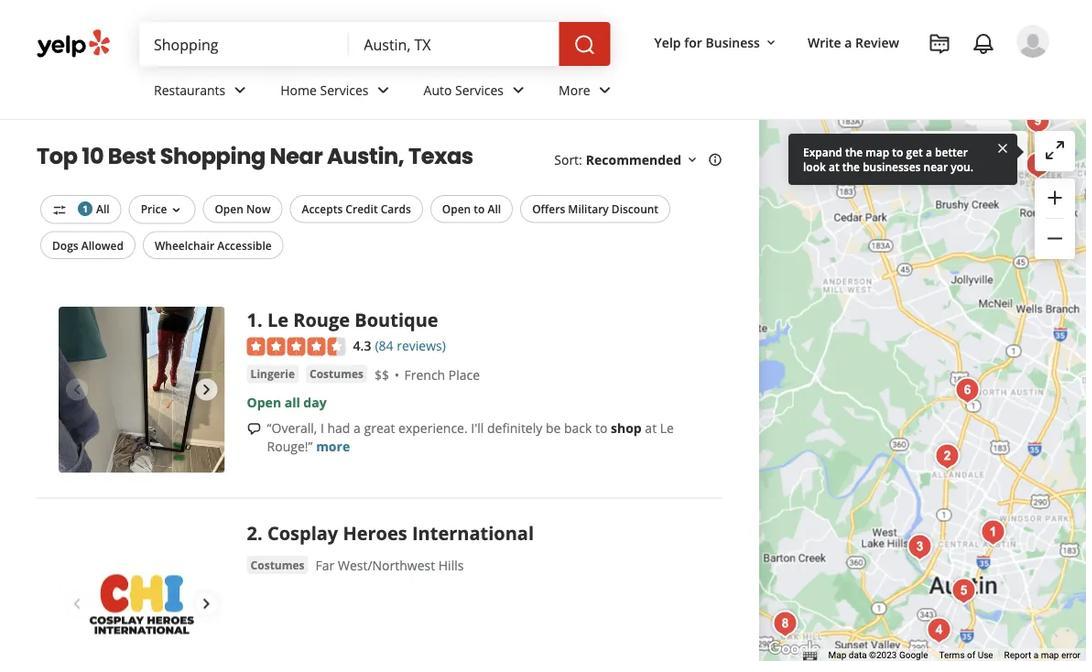 Task type: describe. For each thing, give the bounding box(es) containing it.
goodwill central texas - lake austin image
[[902, 529, 939, 566]]

international
[[412, 521, 534, 546]]

open now
[[215, 202, 271, 217]]

as
[[931, 143, 944, 160]]

look
[[804, 159, 826, 174]]

auto services
[[424, 81, 504, 99]]

yelp for business
[[655, 33, 760, 51]]

heroes
[[343, 521, 407, 546]]

dogs
[[52, 238, 78, 253]]

best
[[108, 141, 156, 172]]

dogs allowed button
[[40, 231, 136, 259]]

accessible
[[217, 238, 272, 253]]

16 chevron down v2 image
[[764, 35, 779, 50]]

write a review
[[808, 33, 900, 51]]

2 . cosplay heroes international
[[247, 521, 534, 546]]

report
[[1005, 650, 1032, 661]]

©2023
[[870, 650, 897, 661]]

at inside expand the map to get a better look at the businesses near you.
[[829, 159, 840, 174]]

costumes for topmost "costumes" button
[[310, 367, 364, 382]]

previous image
[[66, 593, 88, 615]]

slideshow element for "overall, i had a great experience. i'll definitely be back to
[[59, 307, 225, 473]]

previous image
[[66, 379, 88, 401]]

0 horizontal spatial le rouge boutique image
[[59, 307, 225, 473]]

search image
[[574, 34, 596, 56]]

lingerie button
[[247, 365, 299, 384]]

home services
[[281, 81, 369, 99]]

. for 2
[[257, 521, 263, 546]]

french
[[405, 366, 445, 384]]

wheelchair
[[155, 238, 214, 253]]

goodwill central texas - oak hill image
[[767, 606, 804, 643]]

search as map moves
[[887, 143, 1017, 160]]

all
[[285, 394, 300, 411]]

dogs allowed
[[52, 238, 124, 253]]

accepts credit cards button
[[290, 195, 423, 223]]

1 . le rouge boutique
[[247, 307, 439, 332]]

rouge
[[293, 307, 350, 332]]

yelp
[[655, 33, 681, 51]]

review
[[856, 33, 900, 51]]

open all day
[[247, 394, 327, 411]]

write
[[808, 33, 842, 51]]

le rouge boutique link
[[267, 307, 439, 332]]

2
[[247, 521, 257, 546]]

zoom out image
[[1044, 228, 1066, 250]]

i'll
[[471, 420, 484, 437]]

austin,
[[327, 141, 404, 172]]

cosplay
[[267, 521, 338, 546]]

west/northwest
[[338, 557, 435, 574]]

had
[[328, 420, 350, 437]]

expand
[[804, 144, 843, 159]]

boutique
[[355, 307, 439, 332]]

write a review link
[[801, 26, 907, 59]]

report a map error
[[1005, 650, 1081, 661]]

keyboard shortcuts image
[[803, 652, 818, 661]]

1 all
[[83, 202, 110, 217]]

spirit halloween image
[[1020, 103, 1057, 140]]

accepts
[[302, 202, 343, 217]]

auto
[[424, 81, 452, 99]]

top
[[37, 141, 77, 172]]

expand the map to get a better look at the businesses near you.
[[804, 144, 974, 174]]

terms
[[940, 650, 965, 661]]

offers
[[532, 202, 566, 217]]

accepts credit cards
[[302, 202, 411, 217]]

close image
[[996, 140, 1011, 156]]

i
[[321, 420, 324, 437]]

open to all
[[442, 202, 501, 217]]

hawaiian tiki imports image
[[921, 612, 958, 649]]

get
[[907, 144, 923, 159]]

1 all from the left
[[96, 202, 110, 217]]

discount
[[612, 202, 659, 217]]

offers military discount
[[532, 202, 659, 217]]

map for to
[[866, 144, 890, 159]]

of
[[968, 650, 976, 661]]

a inside expand the map to get a better look at the businesses near you.
[[926, 144, 933, 159]]

businesses
[[863, 159, 921, 174]]

Find text field
[[154, 34, 335, 54]]

far west/northwest hills
[[316, 557, 464, 574]]

map data ©2023 google
[[829, 650, 929, 661]]

at inside at le rouge!"
[[645, 420, 657, 437]]

wheelchair accessible
[[155, 238, 272, 253]]

party city image
[[1042, 217, 1079, 253]]

24 chevron down v2 image for more
[[594, 79, 616, 101]]

terms of use
[[940, 650, 994, 661]]

you.
[[951, 159, 974, 174]]

cosplay heroes international image
[[59, 521, 225, 661]]

at le rouge!"
[[267, 420, 674, 455]]

more
[[559, 81, 591, 99]]

16 speech v2 image
[[247, 422, 262, 436]]

recommended button
[[586, 151, 700, 168]]

expand map image
[[1044, 139, 1066, 161]]

the right look
[[843, 159, 860, 174]]

far
[[316, 557, 335, 574]]

shopping
[[160, 141, 266, 172]]

great
[[364, 420, 395, 437]]

halloween express image
[[950, 372, 986, 409]]

24 chevron down v2 image
[[508, 79, 530, 101]]

none field find
[[154, 34, 335, 54]]

shop
[[611, 420, 642, 437]]

texas
[[409, 141, 473, 172]]

experience.
[[399, 420, 468, 437]]

report a map error link
[[1005, 650, 1081, 661]]

lingerie link
[[247, 365, 299, 384]]

4.3
[[353, 337, 371, 354]]

user actions element
[[640, 23, 1076, 136]]

military
[[568, 202, 609, 217]]

price
[[141, 202, 167, 217]]

expand the map to get a better look at the businesses near you. tooltip
[[789, 134, 1018, 185]]



Task type: locate. For each thing, give the bounding box(es) containing it.
open
[[215, 202, 244, 217], [442, 202, 471, 217], [247, 394, 281, 411]]

2 none field from the left
[[364, 34, 545, 54]]

1 vertical spatial costumes button
[[247, 556, 308, 574]]

le rouge boutique image
[[59, 307, 225, 473], [975, 514, 1012, 551]]

2 horizontal spatial open
[[442, 202, 471, 217]]

24 chevron down v2 image inside restaurants link
[[229, 79, 251, 101]]

zoom in image
[[1044, 187, 1066, 209]]

google
[[900, 650, 929, 661]]

1 vertical spatial slideshow element
[[59, 521, 225, 661]]

be
[[546, 420, 561, 437]]

3 24 chevron down v2 image from the left
[[594, 79, 616, 101]]

0 vertical spatial to
[[893, 144, 904, 159]]

map
[[947, 143, 974, 160], [866, 144, 890, 159], [1041, 650, 1060, 661]]

(84 reviews) link
[[375, 335, 446, 355]]

. left cosplay
[[257, 521, 263, 546]]

2 horizontal spatial map
[[1041, 650, 1060, 661]]

1 vertical spatial costumes link
[[247, 556, 308, 574]]

1 vertical spatial costumes
[[251, 558, 305, 573]]

0 vertical spatial slideshow element
[[59, 307, 225, 473]]

1 horizontal spatial open
[[247, 394, 281, 411]]

to inside expand the map to get a better look at the businesses near you.
[[893, 144, 904, 159]]

services
[[320, 81, 369, 99], [455, 81, 504, 99]]

map region
[[741, 71, 1087, 661]]

"overall,
[[267, 420, 317, 437]]

0 vertical spatial 16 chevron down v2 image
[[685, 152, 700, 167]]

sort:
[[555, 151, 583, 168]]

filters group
[[37, 195, 674, 259]]

the right expand
[[846, 144, 863, 159]]

0 vertical spatial at
[[829, 159, 840, 174]]

24 chevron down v2 image inside more link
[[594, 79, 616, 101]]

map
[[829, 650, 847, 661]]

24 chevron down v2 image inside the home services link
[[372, 79, 394, 101]]

1 vertical spatial 16 chevron down v2 image
[[169, 203, 184, 218]]

cosplay heroes international image
[[930, 438, 966, 475]]

credit
[[346, 202, 378, 217]]

2 horizontal spatial to
[[893, 144, 904, 159]]

. for 1
[[257, 307, 263, 332]]

$$
[[375, 366, 389, 384]]

notifications image
[[973, 33, 995, 55]]

1 vertical spatial 1
[[247, 307, 257, 332]]

24 chevron down v2 image down find text field
[[229, 79, 251, 101]]

a
[[845, 33, 852, 51], [926, 144, 933, 159], [354, 420, 361, 437], [1034, 650, 1039, 661]]

at
[[829, 159, 840, 174], [645, 420, 657, 437]]

projects image
[[929, 33, 951, 55]]

.
[[257, 307, 263, 332], [257, 521, 263, 546]]

le
[[267, 307, 289, 332], [660, 420, 674, 437]]

0 vertical spatial 1
[[83, 202, 88, 215]]

2 services from the left
[[455, 81, 504, 99]]

group
[[1035, 179, 1076, 259]]

cosplay heroes international link
[[267, 521, 534, 546]]

a right report
[[1034, 650, 1039, 661]]

1
[[83, 202, 88, 215], [247, 307, 257, 332]]

to right back
[[596, 420, 608, 437]]

map inside expand the map to get a better look at the businesses near you.
[[866, 144, 890, 159]]

1 horizontal spatial none field
[[364, 34, 545, 54]]

4.3 star rating image
[[247, 338, 346, 356]]

0 horizontal spatial 16 chevron down v2 image
[[169, 203, 184, 218]]

none field up restaurants link
[[154, 34, 335, 54]]

costumes up day
[[310, 367, 364, 382]]

2 . from the top
[[257, 521, 263, 546]]

1 slideshow element from the top
[[59, 307, 225, 473]]

0 horizontal spatial open
[[215, 202, 244, 217]]

near
[[924, 159, 948, 174]]

0 vertical spatial next image
[[196, 379, 218, 401]]

1 none field from the left
[[154, 34, 335, 54]]

business categories element
[[139, 66, 1050, 119]]

None field
[[154, 34, 335, 54], [364, 34, 545, 54]]

place
[[449, 366, 480, 384]]

0 horizontal spatial all
[[96, 202, 110, 217]]

at right look
[[829, 159, 840, 174]]

day
[[304, 394, 327, 411]]

services for auto services
[[455, 81, 504, 99]]

0 vertical spatial costumes
[[310, 367, 364, 382]]

0 horizontal spatial 24 chevron down v2 image
[[229, 79, 251, 101]]

1 up 4.3 star rating image
[[247, 307, 257, 332]]

costumes for bottommost "costumes" button
[[251, 558, 305, 573]]

le up 4.3 star rating image
[[267, 307, 289, 332]]

moves
[[978, 143, 1017, 160]]

1 for 1 all
[[83, 202, 88, 215]]

rouge!"
[[267, 438, 313, 455]]

24 chevron down v2 image left auto
[[372, 79, 394, 101]]

none field up auto services
[[364, 34, 545, 54]]

0 vertical spatial .
[[257, 307, 263, 332]]

0 horizontal spatial at
[[645, 420, 657, 437]]

16 chevron down v2 image right the price
[[169, 203, 184, 218]]

a right write
[[845, 33, 852, 51]]

more
[[316, 438, 350, 455]]

map right as
[[947, 143, 974, 160]]

"overall, i had a great experience. i'll definitely be back to shop
[[267, 420, 642, 437]]

home
[[281, 81, 317, 99]]

more link
[[544, 66, 631, 119]]

2 slideshow element from the top
[[59, 521, 225, 661]]

a cut above costume image
[[1020, 147, 1057, 184]]

slideshow element for far west/northwest hills
[[59, 521, 225, 661]]

reviews)
[[397, 337, 446, 354]]

none field the near
[[364, 34, 545, 54]]

services left 24 chevron down v2 icon
[[455, 81, 504, 99]]

a inside the write a review link
[[845, 33, 852, 51]]

open now button
[[203, 195, 283, 223]]

now
[[246, 202, 271, 217]]

auto services link
[[409, 66, 544, 119]]

(84 reviews)
[[375, 337, 446, 354]]

16 chevron down v2 image for recommended
[[685, 152, 700, 167]]

4.3 link
[[353, 335, 371, 355]]

costumes button up day
[[306, 365, 367, 384]]

open for open to all
[[442, 202, 471, 217]]

open down texas
[[442, 202, 471, 217]]

to left offers
[[474, 202, 485, 217]]

0 vertical spatial le rouge boutique image
[[59, 307, 225, 473]]

16 chevron down v2 image inside the price popup button
[[169, 203, 184, 218]]

24 chevron down v2 image for restaurants
[[229, 79, 251, 101]]

all inside button
[[488, 202, 501, 217]]

0 horizontal spatial le
[[267, 307, 289, 332]]

1 horizontal spatial to
[[596, 420, 608, 437]]

open left now at the left of the page
[[215, 202, 244, 217]]

business
[[706, 33, 760, 51]]

to inside button
[[474, 202, 485, 217]]

slideshow element
[[59, 307, 225, 473], [59, 521, 225, 661]]

wheelchair accessible button
[[143, 231, 284, 259]]

costumes button down cosplay
[[247, 556, 308, 574]]

1 vertical spatial le
[[660, 420, 674, 437]]

near
[[270, 141, 323, 172]]

1 vertical spatial to
[[474, 202, 485, 217]]

1 horizontal spatial map
[[947, 143, 974, 160]]

google image
[[764, 638, 825, 661]]

1 horizontal spatial 24 chevron down v2 image
[[372, 79, 394, 101]]

16 chevron down v2 image for price
[[169, 203, 184, 218]]

1 horizontal spatial 16 chevron down v2 image
[[685, 152, 700, 167]]

at right shop
[[645, 420, 657, 437]]

0 horizontal spatial to
[[474, 202, 485, 217]]

services right home
[[320, 81, 369, 99]]

le inside at le rouge!"
[[660, 420, 674, 437]]

2 24 chevron down v2 image from the left
[[372, 79, 394, 101]]

1 next image from the top
[[196, 379, 218, 401]]

all up allowed
[[96, 202, 110, 217]]

next image for far west/northwest hills
[[196, 593, 218, 615]]

1 . from the top
[[257, 307, 263, 332]]

hills
[[439, 557, 464, 574]]

offers military discount button
[[521, 195, 671, 223]]

all left offers
[[488, 202, 501, 217]]

yelp for business button
[[647, 26, 786, 59]]

16 chevron down v2 image
[[685, 152, 700, 167], [169, 203, 184, 218]]

. up 4.3 star rating image
[[257, 307, 263, 332]]

better
[[935, 144, 968, 159]]

for
[[685, 33, 703, 51]]

24 chevron down v2 image for home services
[[372, 79, 394, 101]]

1 services from the left
[[320, 81, 369, 99]]

0 vertical spatial le
[[267, 307, 289, 332]]

0 horizontal spatial none field
[[154, 34, 335, 54]]

allowed
[[81, 238, 124, 253]]

2 all from the left
[[488, 202, 501, 217]]

1 horizontal spatial at
[[829, 159, 840, 174]]

austin bright light design image
[[946, 573, 983, 610]]

home services link
[[266, 66, 409, 119]]

1 horizontal spatial le
[[660, 420, 674, 437]]

1 vertical spatial le rouge boutique image
[[975, 514, 1012, 551]]

french place
[[405, 366, 480, 384]]

restaurants
[[154, 81, 226, 99]]

open for open all day
[[247, 394, 281, 411]]

restaurants link
[[139, 66, 266, 119]]

1 vertical spatial next image
[[196, 593, 218, 615]]

costumes link down cosplay
[[247, 556, 308, 574]]

to left get
[[893, 144, 904, 159]]

10
[[82, 141, 104, 172]]

Near text field
[[364, 34, 545, 54]]

definitely
[[487, 420, 543, 437]]

lingerie
[[251, 367, 295, 382]]

to
[[893, 144, 904, 159], [474, 202, 485, 217], [596, 420, 608, 437]]

0 horizontal spatial map
[[866, 144, 890, 159]]

1 horizontal spatial services
[[455, 81, 504, 99]]

open for open now
[[215, 202, 244, 217]]

the
[[846, 144, 863, 159], [843, 159, 860, 174]]

1 vertical spatial .
[[257, 521, 263, 546]]

services for home services
[[320, 81, 369, 99]]

1 horizontal spatial 1
[[247, 307, 257, 332]]

use
[[978, 650, 994, 661]]

map for error
[[1041, 650, 1060, 661]]

map for moves
[[947, 143, 974, 160]]

open to all button
[[430, 195, 513, 223]]

ruby a. image
[[1017, 25, 1050, 58]]

0 horizontal spatial services
[[320, 81, 369, 99]]

map left error
[[1041, 650, 1060, 661]]

(84
[[375, 337, 394, 354]]

2 vertical spatial to
[[596, 420, 608, 437]]

1 24 chevron down v2 image from the left
[[229, 79, 251, 101]]

1 horizontal spatial all
[[488, 202, 501, 217]]

0 horizontal spatial 1
[[83, 202, 88, 215]]

costumes link up day
[[306, 365, 367, 384]]

1 right 16 filter v2 image
[[83, 202, 88, 215]]

16 filter v2 image
[[52, 203, 67, 218]]

error
[[1062, 650, 1081, 661]]

None search field
[[139, 22, 614, 66]]

0 vertical spatial costumes button
[[306, 365, 367, 384]]

24 chevron down v2 image
[[229, 79, 251, 101], [372, 79, 394, 101], [594, 79, 616, 101]]

16 info v2 image
[[708, 152, 723, 167]]

2 horizontal spatial 24 chevron down v2 image
[[594, 79, 616, 101]]

le right shop
[[660, 420, 674, 437]]

map left get
[[866, 144, 890, 159]]

1 horizontal spatial costumes
[[310, 367, 364, 382]]

next image for "overall, i had a great experience. i'll definitely be back to
[[196, 379, 218, 401]]

16 chevron down v2 image inside recommended dropdown button
[[685, 152, 700, 167]]

open up 16 speech v2 image
[[247, 394, 281, 411]]

top 10 best shopping near austin, texas
[[37, 141, 473, 172]]

price button
[[129, 195, 196, 224]]

a right get
[[926, 144, 933, 159]]

1 for 1 . le rouge boutique
[[247, 307, 257, 332]]

next image
[[196, 379, 218, 401], [196, 593, 218, 615]]

costumes down cosplay
[[251, 558, 305, 573]]

2 next image from the top
[[196, 593, 218, 615]]

0 horizontal spatial costumes
[[251, 558, 305, 573]]

1 horizontal spatial le rouge boutique image
[[975, 514, 1012, 551]]

cards
[[381, 202, 411, 217]]

1 inside 1 all
[[83, 202, 88, 215]]

16 chevron down v2 image left the 16 info v2 icon
[[685, 152, 700, 167]]

a right the had
[[354, 420, 361, 437]]

1 vertical spatial at
[[645, 420, 657, 437]]

0 vertical spatial costumes link
[[306, 365, 367, 384]]

24 chevron down v2 image right more
[[594, 79, 616, 101]]



Task type: vqa. For each thing, say whether or not it's contained in the screenshot.
things to do, nail salons, plumbers search field
no



